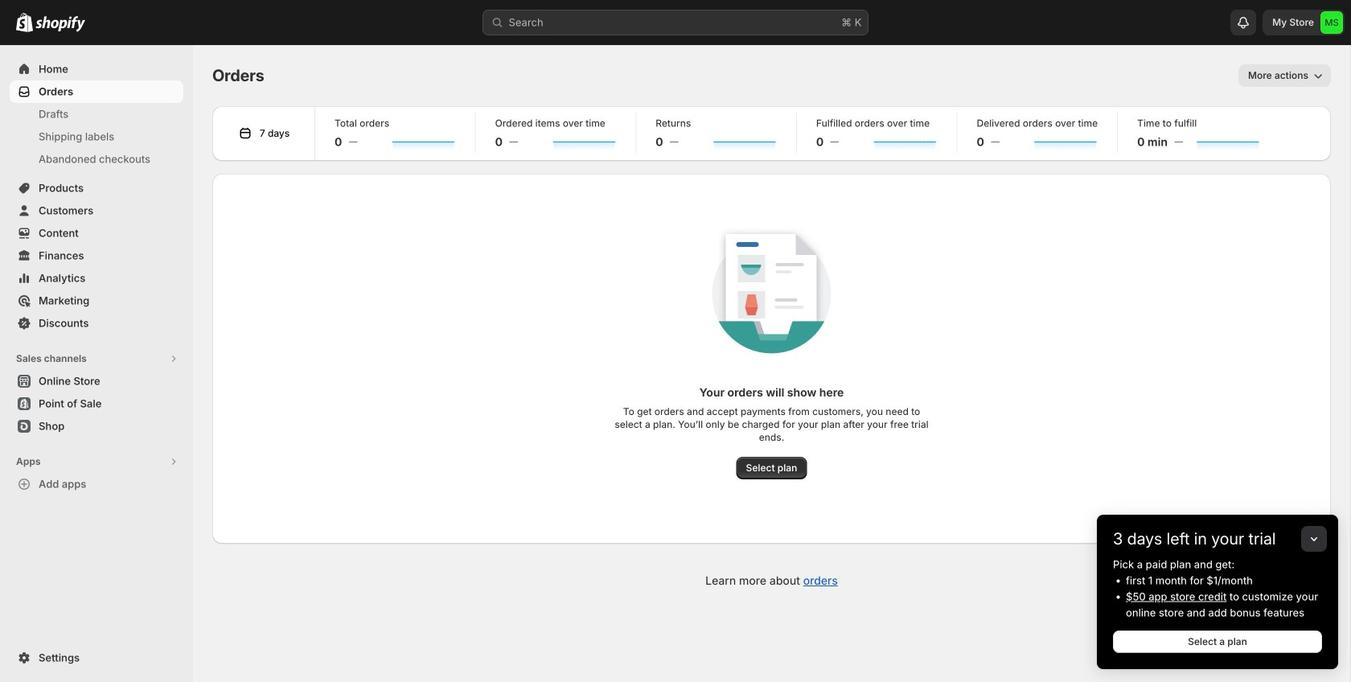 Task type: locate. For each thing, give the bounding box(es) containing it.
shopify image
[[16, 13, 33, 32]]

shopify image
[[35, 16, 85, 32]]



Task type: vqa. For each thing, say whether or not it's contained in the screenshot.
text box
no



Task type: describe. For each thing, give the bounding box(es) containing it.
my store image
[[1321, 11, 1344, 34]]



